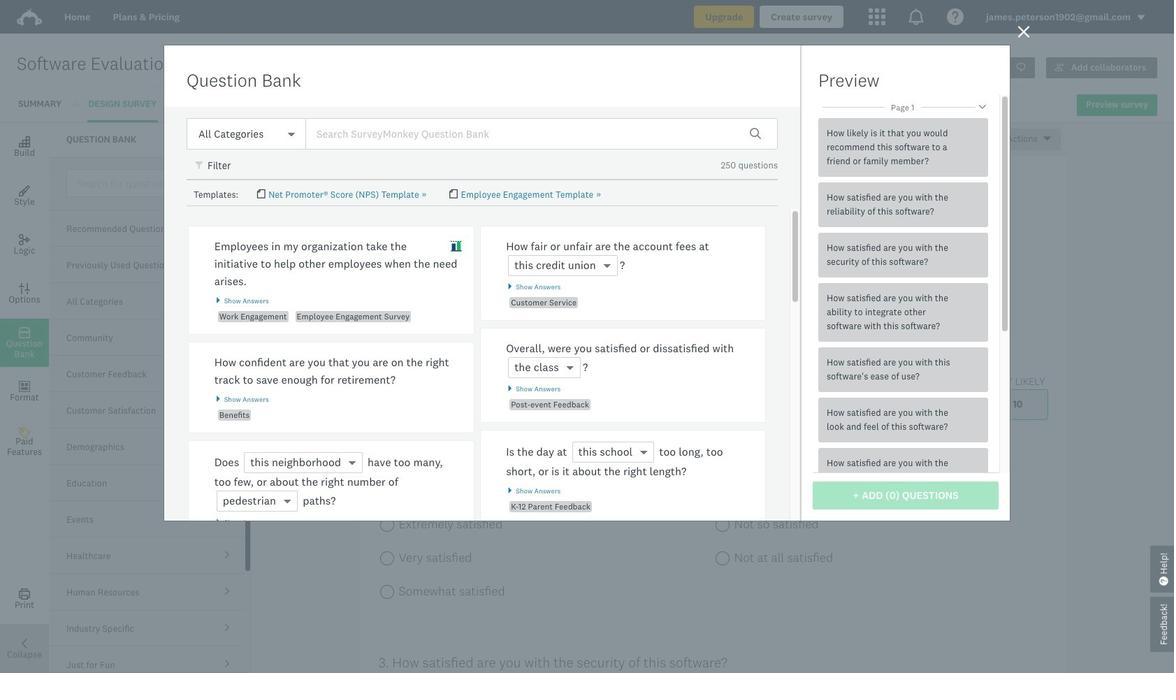 Task type: vqa. For each thing, say whether or not it's contained in the screenshot.
the Products Icon to the right
yes



Task type: locate. For each thing, give the bounding box(es) containing it.
products icon image
[[869, 8, 886, 25], [908, 8, 925, 25]]

1 vertical spatial icon   xjtfe image
[[451, 241, 463, 252]]

Search for questions text field
[[66, 169, 244, 197]]

0 horizontal spatial products icon image
[[869, 8, 886, 25]]

icon   xjtfe image
[[195, 161, 205, 171], [451, 241, 463, 252]]

1 horizontal spatial products icon image
[[908, 8, 925, 25]]

0 horizontal spatial icon   xjtfe image
[[195, 161, 205, 171]]



Task type: describe. For each thing, give the bounding box(es) containing it.
2 products icon image from the left
[[908, 8, 925, 25]]

Search SurveyMonkey Question Bank text field
[[306, 118, 778, 150]]

1 products icon image from the left
[[869, 8, 886, 25]]

0 vertical spatial icon   xjtfe image
[[195, 161, 205, 171]]

help icon image
[[947, 8, 964, 25]]

surveymonkey logo image
[[17, 8, 42, 26]]

1 horizontal spatial icon   xjtfe image
[[451, 241, 463, 252]]



